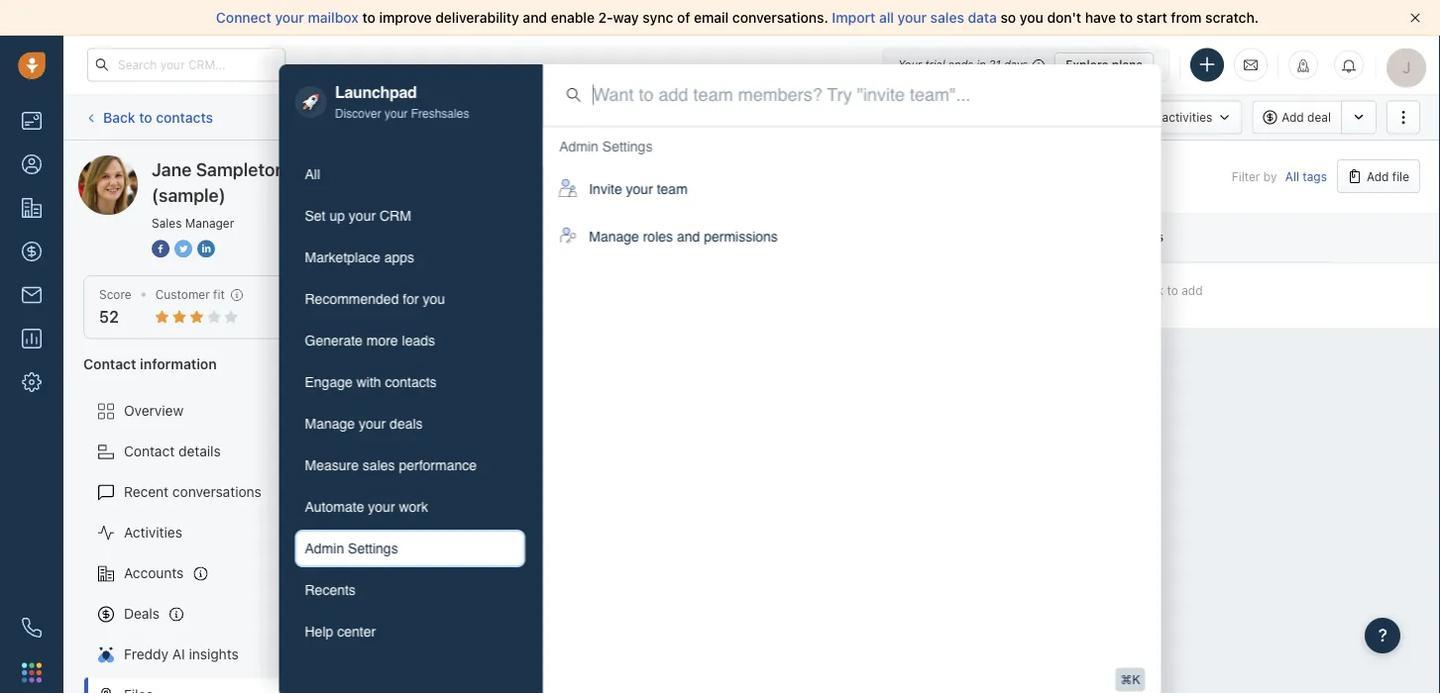 Task type: locate. For each thing, give the bounding box(es) containing it.
with
[[357, 375, 381, 391]]

sales left data
[[931, 9, 964, 26]]

1 horizontal spatial all
[[1286, 169, 1300, 183]]

recent conversations
[[124, 484, 262, 501]]

contacts inside button
[[385, 375, 437, 391]]

to left start at the top
[[1120, 9, 1133, 26]]

enable
[[551, 9, 595, 26]]

more
[[367, 333, 398, 349]]

0 horizontal spatial add
[[1282, 110, 1304, 124]]

contacts
[[156, 109, 213, 125], [385, 375, 437, 391]]

1 horizontal spatial click
[[1136, 284, 1164, 297]]

all up set
[[305, 167, 320, 182]]

explore plans
[[1066, 57, 1143, 71]]

0 horizontal spatial manage
[[305, 416, 355, 432]]

and right roles
[[677, 229, 700, 245]]

all inside button
[[305, 167, 320, 182]]

you right 'for' in the left of the page
[[423, 291, 445, 307]]

contact down 52 on the top
[[83, 356, 136, 372]]

you right so
[[1020, 9, 1044, 26]]

sales left "activities"
[[1129, 110, 1159, 124]]

trial
[[925, 58, 945, 71]]

admin settings heading
[[559, 137, 653, 156], [559, 137, 653, 156]]

0 horizontal spatial sales
[[152, 216, 182, 230]]

manage
[[589, 229, 639, 245], [305, 416, 355, 432]]

1 vertical spatial and
[[677, 229, 700, 245]]

back to contacts link
[[83, 102, 214, 133]]

deals
[[124, 606, 160, 623]]

1 horizontal spatial add
[[1367, 170, 1389, 183]]

admin inside the list of options list box
[[559, 138, 599, 154]]

filter
[[1232, 169, 1260, 183]]

tab list
[[295, 156, 526, 651]]

launchpad
[[335, 83, 417, 101]]

admin inside button
[[305, 541, 344, 557]]

1 horizontal spatial you
[[1020, 9, 1044, 26]]

call
[[744, 111, 765, 124]]

admin
[[559, 138, 599, 154], [559, 138, 599, 154], [305, 541, 344, 557]]

contacts up manage your deals button
[[385, 375, 437, 391]]

add deal button
[[1252, 101, 1341, 134]]

and left enable
[[523, 9, 547, 26]]

0 vertical spatial add
[[1282, 110, 1304, 124]]

1 vertical spatial contacts
[[385, 375, 437, 391]]

1 horizontal spatial sales
[[931, 9, 964, 26]]

don't
[[1047, 9, 1082, 26]]

your left work in the bottom of the page
[[368, 500, 395, 515]]

1 vertical spatial you
[[423, 291, 445, 307]]

sms button
[[818, 101, 883, 134]]

how to attach files to contacts?
[[426, 287, 608, 301]]

customer
[[155, 288, 210, 302]]

21
[[989, 58, 1001, 71]]

0 horizontal spatial you
[[423, 291, 445, 307]]

files
[[510, 287, 534, 301]]

manage down "engage" at bottom
[[305, 416, 355, 432]]

explore
[[1066, 57, 1109, 71]]

your left deals
[[359, 416, 386, 432]]

add left deal at the right of the page
[[1282, 110, 1304, 124]]

sales up automate your work
[[363, 458, 395, 474]]

0 vertical spatial contacts
[[156, 109, 213, 125]]

for
[[403, 291, 419, 307]]

0 vertical spatial you
[[1020, 9, 1044, 26]]

1 vertical spatial sales
[[152, 216, 182, 230]]

manage inside the list of options list box
[[589, 229, 639, 245]]

and inside the list of options list box
[[677, 229, 700, 245]]

import
[[832, 9, 876, 26]]

press-command-k-to-open-and-close element
[[1116, 669, 1145, 693]]

your right up
[[349, 208, 376, 224]]

discover
[[335, 107, 381, 121]]

1 vertical spatial contact
[[124, 444, 175, 460]]

your down launchpad
[[385, 107, 408, 121]]

click
[[770, 110, 798, 124], [1136, 284, 1164, 297]]

ai
[[172, 647, 185, 663]]

settings
[[603, 138, 653, 154], [603, 138, 653, 154], [348, 541, 398, 557]]

customer fit
[[155, 288, 225, 302]]

from
[[1171, 9, 1202, 26]]

1 horizontal spatial and
[[677, 229, 700, 245]]

admin for the list of options list box
[[559, 138, 599, 154]]

filter by all tags
[[1232, 169, 1327, 183]]

1 horizontal spatial sales
[[1129, 110, 1159, 124]]

1 horizontal spatial manage
[[589, 229, 639, 245]]

0 horizontal spatial sales
[[363, 458, 395, 474]]

and
[[523, 9, 547, 26], [677, 229, 700, 245]]

manage left roles
[[589, 229, 639, 245]]

admin settings for admin settings button on the left bottom of page
[[305, 541, 398, 557]]

contacts?
[[552, 287, 608, 301]]

0 vertical spatial sales
[[1129, 110, 1159, 124]]

manage inside button
[[305, 416, 355, 432]]

all tags link
[[1286, 169, 1327, 183]]

updates available. click to refresh.
[[664, 110, 859, 124]]

sales
[[1129, 110, 1159, 124], [152, 216, 182, 230]]

0 horizontal spatial and
[[523, 9, 547, 26]]

add deal
[[1282, 110, 1331, 124]]

sales for sales activities
[[1129, 110, 1159, 124]]

jane
[[152, 159, 192, 180]]

admin settings inside the list of options list box
[[559, 138, 653, 154]]

0 vertical spatial sales
[[931, 9, 964, 26]]

add
[[1282, 110, 1304, 124], [1367, 170, 1389, 183]]

freddy ai insights
[[124, 647, 239, 663]]

manage for manage your deals
[[305, 416, 355, 432]]

admin settings inside button
[[305, 541, 398, 557]]

invite
[[589, 181, 622, 197]]

automate
[[305, 500, 364, 515]]

linkedin circled image
[[197, 238, 215, 259]]

jane sampleton (sample)
[[152, 159, 285, 206]]

twitter circled image
[[174, 238, 192, 259]]

your inside launchpad discover your freshsales
[[385, 107, 408, 121]]

0 vertical spatial manage
[[589, 229, 639, 245]]

center
[[337, 625, 376, 640]]

sales up facebook circled 'image'
[[152, 216, 182, 230]]

freshworks switcher image
[[22, 663, 42, 683]]

recent
[[124, 484, 169, 501]]

settings inside admin settings button
[[348, 541, 398, 557]]

contacts for engage with contacts
[[385, 375, 437, 391]]

0 horizontal spatial click
[[770, 110, 798, 124]]

all button
[[295, 156, 526, 193]]

automate your work button
[[295, 489, 526, 526]]

performance
[[399, 458, 477, 474]]

your inside set up your crm "button"
[[349, 208, 376, 224]]

click to add
[[1136, 284, 1203, 297]]

click left "add" at the right of page
[[1136, 284, 1164, 297]]

available.
[[714, 110, 767, 124]]

all right 'by'
[[1286, 169, 1300, 183]]

add left file
[[1367, 170, 1389, 183]]

roles
[[643, 229, 673, 245]]

to right "files" at top
[[537, 287, 549, 301]]

1 vertical spatial sales
[[363, 458, 395, 474]]

1 horizontal spatial contacts
[[385, 375, 437, 391]]

back
[[103, 109, 135, 125]]

crm
[[380, 208, 411, 224]]

0 horizontal spatial contacts
[[156, 109, 213, 125]]

0 vertical spatial click
[[770, 110, 798, 124]]

1 vertical spatial add
[[1367, 170, 1389, 183]]

tags
[[1303, 169, 1327, 183]]

email
[[694, 9, 729, 26]]

your left team
[[626, 181, 653, 197]]

accounts
[[124, 566, 184, 582]]

⌘ k
[[1121, 674, 1141, 688]]

your
[[275, 9, 304, 26], [898, 9, 927, 26], [385, 107, 408, 121], [626, 181, 653, 197], [349, 208, 376, 224], [359, 416, 386, 432], [368, 500, 395, 515]]

activities
[[1162, 110, 1213, 124]]

admin settings
[[559, 138, 653, 154], [559, 138, 653, 154], [305, 541, 398, 557]]

0 horizontal spatial all
[[305, 167, 320, 182]]

to
[[362, 9, 376, 26], [1120, 9, 1133, 26], [139, 109, 152, 125], [801, 110, 812, 124], [1167, 284, 1179, 297], [455, 287, 467, 301], [537, 287, 549, 301]]

contact up recent
[[124, 444, 175, 460]]

of
[[677, 9, 690, 26]]

0 vertical spatial contact
[[83, 356, 136, 372]]

click right call at the top right of the page
[[770, 110, 798, 124]]

contacts down search your crm... text box
[[156, 109, 213, 125]]

details
[[179, 444, 221, 460]]

settings inside admin settings "heading"
[[603, 138, 653, 154]]

1 vertical spatial manage
[[305, 416, 355, 432]]

contact information
[[83, 356, 217, 372]]

back to contacts
[[103, 109, 213, 125]]

all
[[879, 9, 894, 26]]

connect
[[216, 9, 271, 26]]

all
[[305, 167, 320, 182], [1286, 169, 1300, 183]]

engage with contacts
[[305, 375, 437, 391]]

engage
[[305, 375, 353, 391]]

close image
[[1411, 13, 1421, 23]]

contacts for back to contacts
[[156, 109, 213, 125]]

to right how
[[455, 287, 467, 301]]



Task type: vqa. For each thing, say whether or not it's contained in the screenshot.
for at top
yes



Task type: describe. For each thing, give the bounding box(es) containing it.
facebook circled image
[[152, 238, 170, 259]]

recents
[[305, 583, 356, 599]]

engage with contacts button
[[295, 364, 526, 401]]

recommended
[[305, 291, 399, 307]]

tab list containing all
[[295, 156, 526, 651]]

measure
[[305, 458, 359, 474]]

add for add deal
[[1282, 110, 1304, 124]]

52 button
[[99, 308, 119, 327]]

file
[[1393, 170, 1410, 183]]

sampleton
[[196, 159, 285, 180]]

set
[[305, 208, 326, 224]]

settings for admin settings button on the left bottom of page
[[348, 541, 398, 557]]

score 52
[[99, 288, 132, 327]]

k
[[1133, 674, 1141, 688]]

email image
[[1244, 57, 1258, 73]]

Want to add team members? Try "invite team"... field
[[593, 82, 1138, 108]]

how
[[426, 287, 452, 301]]

recommended for you button
[[295, 281, 526, 318]]

marketplace apps button
[[295, 239, 526, 277]]

by
[[1264, 169, 1277, 183]]

deal
[[1308, 110, 1331, 124]]

conversations.
[[733, 9, 829, 26]]

connect your mailbox to improve deliverability and enable 2-way sync of email conversations. import all your sales data so you don't have to start from scratch.
[[216, 9, 1259, 26]]

way
[[613, 9, 639, 26]]

your right all at the top right
[[898, 9, 927, 26]]

admin settings for the list of options list box
[[559, 138, 653, 154]]

1 vertical spatial click
[[1136, 284, 1164, 297]]

manage for manage roles and permissions
[[589, 229, 639, 245]]

sales inside button
[[363, 458, 395, 474]]

your inside the list of options list box
[[626, 181, 653, 197]]

manage your deals button
[[295, 405, 526, 443]]

overview
[[124, 403, 184, 419]]

manage roles and permissions
[[589, 229, 778, 245]]

add
[[1182, 284, 1203, 297]]

generate more leads button
[[295, 322, 526, 360]]

owner
[[705, 233, 743, 244]]

your trial ends in 21 days
[[898, 58, 1028, 71]]

automate your work
[[305, 500, 428, 515]]

conversations
[[172, 484, 262, 501]]

admin settings button
[[295, 530, 526, 568]]

2-
[[598, 9, 613, 26]]

to left refresh.
[[801, 110, 812, 124]]

set up your crm button
[[295, 197, 526, 235]]

up
[[330, 208, 345, 224]]

admin settings heading inside the list of options list box
[[559, 137, 653, 156]]

how to attach files to contacts? link
[[426, 285, 608, 306]]

start
[[1137, 9, 1168, 26]]

have
[[1085, 9, 1116, 26]]

contact for contact information
[[83, 356, 136, 372]]

to left "add" at the right of page
[[1167, 284, 1179, 297]]

freddy
[[124, 647, 169, 663]]

contact for contact details
[[124, 444, 175, 460]]

invite your team
[[589, 181, 688, 197]]

score
[[99, 288, 132, 302]]

your left mailbox
[[275, 9, 304, 26]]

help
[[305, 625, 333, 640]]

⌘
[[1121, 674, 1133, 688]]

manage your deals
[[305, 416, 423, 432]]

marketplace apps
[[305, 250, 414, 266]]

settings for the list of options list box
[[603, 138, 653, 154]]

updates available. click to refresh. link
[[635, 99, 869, 135]]

email
[[663, 111, 693, 124]]

contact details
[[124, 444, 221, 460]]

launchpad discover your freshsales
[[335, 83, 469, 121]]

attach
[[470, 287, 506, 301]]

to right back
[[139, 109, 152, 125]]

email button
[[633, 101, 704, 134]]

sales manager
[[152, 216, 234, 230]]

add file
[[1367, 170, 1410, 183]]

to right mailbox
[[362, 9, 376, 26]]

generate more leads
[[305, 333, 435, 349]]

set up your crm
[[305, 208, 411, 224]]

in
[[977, 58, 986, 71]]

import all your sales data link
[[832, 9, 1001, 26]]

leads
[[402, 333, 435, 349]]

admin for admin settings button on the left bottom of page
[[305, 541, 344, 557]]

so
[[1001, 9, 1016, 26]]

sales for sales manager
[[152, 216, 182, 230]]

phone image
[[22, 619, 42, 638]]

sales activities
[[1129, 110, 1213, 124]]

your inside automate your work 'button'
[[368, 500, 395, 515]]

explore plans link
[[1055, 53, 1154, 76]]

help center button
[[295, 614, 526, 651]]

refresh.
[[815, 110, 859, 124]]

freshsales
[[411, 107, 469, 121]]

you inside button
[[423, 291, 445, 307]]

measure sales performance
[[305, 458, 477, 474]]

sync
[[643, 9, 673, 26]]

ends
[[948, 58, 974, 71]]

add for add file
[[1367, 170, 1389, 183]]

52
[[99, 308, 119, 327]]

connect your mailbox link
[[216, 9, 362, 26]]

0 vertical spatial and
[[523, 9, 547, 26]]

generate
[[305, 333, 363, 349]]

permissions
[[704, 229, 778, 245]]

updates
[[664, 110, 711, 124]]

phone element
[[12, 609, 52, 648]]

call button
[[714, 101, 775, 134]]

add file button
[[1337, 160, 1421, 193]]

list of options list box
[[543, 127, 1161, 260]]

marketplace
[[305, 250, 380, 266]]

Search your CRM... text field
[[87, 48, 286, 82]]

your inside manage your deals button
[[359, 416, 386, 432]]



